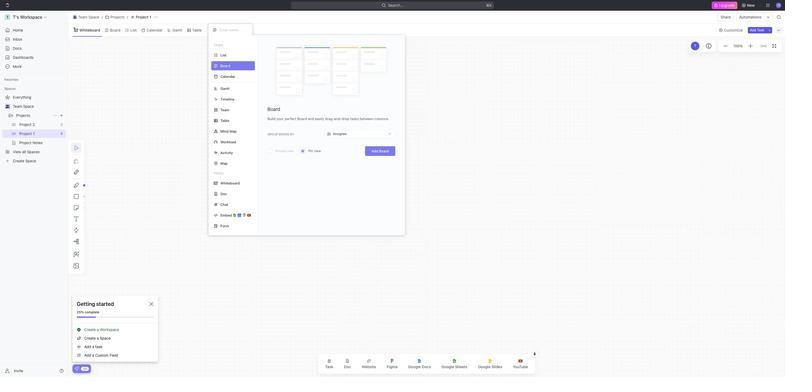 Task type: describe. For each thing, give the bounding box(es) containing it.
home link
[[2, 26, 66, 35]]

website button
[[358, 356, 381, 373]]

favorites
[[4, 78, 18, 82]]

group board by:
[[268, 132, 295, 136]]

100%
[[734, 44, 743, 48]]

0 horizontal spatial list
[[130, 28, 137, 32]]

sidebar navigation
[[0, 11, 68, 377]]

board
[[279, 132, 290, 136]]

view for private view
[[287, 149, 294, 153]]

website
[[362, 365, 376, 369]]

doc button
[[340, 356, 356, 373]]

0 horizontal spatial table
[[192, 28, 202, 32]]

view button
[[209, 26, 226, 34]]

slides
[[492, 365, 503, 369]]

field
[[110, 353, 118, 358]]

search...
[[388, 3, 404, 7]]

mind map
[[221, 129, 237, 133]]

perfect
[[285, 117, 297, 121]]

space inside sidebar navigation
[[23, 104, 34, 109]]

sheets
[[455, 365, 468, 369]]

google for google docs
[[409, 365, 421, 369]]

and-
[[334, 117, 342, 121]]

team inside sidebar navigation
[[13, 104, 22, 109]]

table link
[[191, 26, 202, 34]]

add a task
[[84, 345, 103, 349]]

doc inside button
[[344, 365, 351, 369]]

1 vertical spatial team space link
[[13, 102, 65, 111]]

add board
[[372, 149, 389, 153]]

figma button
[[383, 356, 402, 373]]

google slides
[[478, 365, 503, 369]]

automations
[[740, 15, 762, 19]]

dashboards
[[13, 55, 34, 60]]

add a custom field
[[84, 353, 118, 358]]

0 horizontal spatial projects link
[[16, 111, 51, 120]]

task button
[[321, 356, 338, 373]]

inbox link
[[2, 35, 66, 44]]

automations button
[[737, 13, 765, 21]]

docs link
[[2, 44, 66, 53]]

user group image
[[73, 16, 77, 18]]

a for custom
[[92, 353, 94, 358]]

a for space
[[97, 336, 99, 341]]

mind
[[221, 129, 229, 133]]

embed
[[221, 213, 232, 218]]

upgrade link
[[712, 2, 738, 9]]

add task button
[[749, 27, 767, 33]]

and
[[308, 117, 314, 121]]

0 vertical spatial projects
[[111, 15, 125, 19]]

easily
[[315, 117, 324, 121]]

task inside button
[[758, 28, 765, 32]]

0 horizontal spatial map
[[221, 161, 228, 166]]

view
[[216, 28, 224, 32]]

assignee
[[333, 132, 347, 136]]

between
[[360, 117, 374, 121]]

customize button
[[718, 26, 745, 34]]

columns.
[[375, 117, 390, 121]]

build
[[268, 117, 276, 121]]

google for google sheets
[[442, 365, 454, 369]]

timeline
[[221, 97, 235, 101]]

0 vertical spatial calendar
[[147, 28, 163, 32]]

2 horizontal spatial team
[[221, 108, 230, 112]]

custom
[[95, 353, 109, 358]]

add task
[[751, 28, 765, 32]]

home
[[13, 28, 23, 32]]

add for add a task
[[84, 345, 91, 349]]

google for google slides
[[478, 365, 491, 369]]

share button
[[718, 13, 735, 21]]

1 horizontal spatial team
[[78, 15, 87, 19]]

user group image
[[5, 105, 10, 108]]

1 vertical spatial gantt
[[221, 86, 230, 91]]

1
[[149, 15, 151, 19]]

private
[[276, 149, 286, 153]]

0 vertical spatial map
[[230, 129, 237, 133]]

1 vertical spatial calendar
[[221, 74, 236, 79]]

whiteboard link
[[78, 26, 100, 34]]

view button
[[209, 24, 226, 36]]

google sheets
[[442, 365, 468, 369]]

projects inside sidebar navigation
[[16, 113, 30, 118]]

workspace
[[100, 328, 119, 332]]

0 vertical spatial doc
[[221, 192, 227, 196]]

⌘k
[[486, 3, 492, 7]]

form
[[221, 224, 229, 228]]

list link
[[129, 26, 137, 34]]

pages
[[214, 172, 224, 175]]

build your perfect board and easily drag-and-drop tasks between columns.
[[268, 117, 390, 121]]

your
[[277, 117, 284, 121]]

by:
[[290, 132, 295, 136]]

gantt link
[[172, 26, 182, 34]]

0 horizontal spatial gantt
[[173, 28, 182, 32]]

customize
[[725, 28, 743, 32]]

project 1
[[136, 15, 151, 19]]

activity
[[221, 151, 233, 155]]

project
[[136, 15, 149, 19]]

board link
[[109, 26, 121, 34]]

docs inside button
[[422, 365, 431, 369]]

Enter name... field
[[219, 28, 248, 32]]

0 vertical spatial projects link
[[104, 14, 126, 20]]



Task type: vqa. For each thing, say whether or not it's contained in the screenshot.
will to the right
no



Task type: locate. For each thing, give the bounding box(es) containing it.
1 horizontal spatial projects
[[111, 15, 125, 19]]

25%
[[77, 311, 84, 315]]

add for add a custom field
[[84, 353, 91, 358]]

1 horizontal spatial table
[[221, 118, 229, 123]]

create up create a space
[[84, 328, 96, 332]]

0 vertical spatial team space link
[[71, 14, 101, 20]]

task down automations 'button'
[[758, 28, 765, 32]]

0 horizontal spatial team
[[13, 104, 22, 109]]

a left 'task'
[[92, 345, 94, 349]]

0 horizontal spatial /
[[102, 15, 103, 19]]

task
[[95, 345, 103, 349]]

a for workspace
[[97, 328, 99, 332]]

doc
[[221, 192, 227, 196], [344, 365, 351, 369]]

create
[[84, 328, 96, 332], [84, 336, 96, 341]]

inbox
[[13, 37, 22, 41]]

onboarding checklist button image
[[75, 367, 79, 371]]

add down add a task
[[84, 353, 91, 358]]

assignee button
[[323, 130, 396, 138]]

1 vertical spatial table
[[221, 118, 229, 123]]

favorites button
[[2, 77, 21, 83]]

team space link
[[71, 14, 101, 20], [13, 102, 65, 111]]

getting started
[[77, 301, 114, 307]]

started
[[96, 301, 114, 307]]

2 / from the left
[[127, 15, 128, 19]]

tasks
[[214, 43, 223, 47]]

table up mind
[[221, 118, 229, 123]]

team space right user group image
[[13, 104, 34, 109]]

0 vertical spatial gantt
[[173, 28, 182, 32]]

google docs
[[409, 365, 431, 369]]

1 vertical spatial doc
[[344, 365, 351, 369]]

0 horizontal spatial projects
[[16, 113, 30, 118]]

google right the "figma"
[[409, 365, 421, 369]]

1 vertical spatial team space
[[13, 104, 34, 109]]

2 horizontal spatial google
[[478, 365, 491, 369]]

team
[[78, 15, 87, 19], [13, 104, 22, 109], [221, 108, 230, 112]]

1 horizontal spatial list
[[221, 53, 227, 57]]

table right 'gantt' link
[[192, 28, 202, 32]]

1 horizontal spatial map
[[230, 129, 237, 133]]

drop
[[342, 117, 350, 121]]

0 vertical spatial table
[[192, 28, 202, 32]]

google
[[409, 365, 421, 369], [442, 365, 454, 369], [478, 365, 491, 369]]

google slides button
[[474, 356, 507, 373]]

1 horizontal spatial /
[[127, 15, 128, 19]]

tree containing team space
[[2, 93, 66, 165]]

google left slides
[[478, 365, 491, 369]]

gantt up timeline
[[221, 86, 230, 91]]

1 horizontal spatial task
[[758, 28, 765, 32]]

dashboards link
[[2, 53, 66, 62]]

docs
[[13, 46, 22, 51], [422, 365, 431, 369]]

spaces
[[4, 87, 16, 91]]

docs inside sidebar navigation
[[13, 46, 22, 51]]

add down automations 'button'
[[751, 28, 757, 32]]

view for pin view
[[314, 149, 321, 153]]

1 horizontal spatial view
[[314, 149, 321, 153]]

0 vertical spatial team space
[[78, 15, 99, 19]]

1 horizontal spatial gantt
[[221, 86, 230, 91]]

close image
[[150, 302, 153, 306]]

youtube
[[513, 365, 529, 369]]

add
[[751, 28, 757, 32], [372, 149, 378, 153], [84, 345, 91, 349], [84, 353, 91, 358]]

3 google from the left
[[478, 365, 491, 369]]

1 vertical spatial space
[[23, 104, 34, 109]]

2 vertical spatial space
[[100, 336, 111, 341]]

0 horizontal spatial team space link
[[13, 102, 65, 111]]

0 horizontal spatial google
[[409, 365, 421, 369]]

group
[[268, 132, 278, 136]]

upgrade
[[720, 3, 735, 7]]

a for task
[[92, 345, 94, 349]]

25% complete
[[77, 311, 99, 315]]

add left 'task'
[[84, 345, 91, 349]]

list down project 1 link
[[130, 28, 137, 32]]

team down timeline
[[221, 108, 230, 112]]

2 horizontal spatial space
[[100, 336, 111, 341]]

1/4
[[83, 367, 87, 371]]

1 horizontal spatial projects link
[[104, 14, 126, 20]]

team space
[[78, 15, 99, 19], [13, 104, 34, 109]]

1 horizontal spatial google
[[442, 365, 454, 369]]

task inside button
[[325, 365, 334, 369]]

space down create a workspace on the bottom left of page
[[100, 336, 111, 341]]

pin view
[[309, 149, 321, 153]]

share
[[721, 15, 731, 19]]

0 vertical spatial space
[[88, 15, 99, 19]]

gantt
[[173, 28, 182, 32], [221, 86, 230, 91]]

figma
[[387, 365, 398, 369]]

1 vertical spatial projects
[[16, 113, 30, 118]]

2 google from the left
[[442, 365, 454, 369]]

getting
[[77, 301, 95, 307]]

invite
[[14, 369, 23, 373]]

1 horizontal spatial space
[[88, 15, 99, 19]]

a
[[97, 328, 99, 332], [97, 336, 99, 341], [92, 345, 94, 349], [92, 353, 94, 358]]

0 vertical spatial create
[[84, 328, 96, 332]]

0 horizontal spatial doc
[[221, 192, 227, 196]]

new button
[[740, 1, 759, 10]]

0 horizontal spatial whiteboard
[[80, 28, 100, 32]]

create a workspace
[[84, 328, 119, 332]]

board
[[110, 28, 121, 32], [268, 107, 280, 112], [298, 117, 307, 121], [379, 149, 389, 153]]

add for add board
[[372, 149, 378, 153]]

0 vertical spatial whiteboard
[[80, 28, 100, 32]]

1 google from the left
[[409, 365, 421, 369]]

1 horizontal spatial team space link
[[71, 14, 101, 20]]

create a space
[[84, 336, 111, 341]]

0 horizontal spatial view
[[287, 149, 294, 153]]

add inside add task button
[[751, 28, 757, 32]]

map down activity
[[221, 161, 228, 166]]

1 vertical spatial task
[[325, 365, 334, 369]]

calendar up timeline
[[221, 74, 236, 79]]

team right user group image
[[13, 104, 22, 109]]

whiteboard down pages
[[221, 181, 240, 185]]

0 vertical spatial list
[[130, 28, 137, 32]]

space right user group image
[[23, 104, 34, 109]]

team right user group icon
[[78, 15, 87, 19]]

table
[[192, 28, 202, 32], [221, 118, 229, 123]]

1 / from the left
[[102, 15, 103, 19]]

1 vertical spatial docs
[[422, 365, 431, 369]]

gantt left table link
[[173, 28, 182, 32]]

0 vertical spatial task
[[758, 28, 765, 32]]

space
[[88, 15, 99, 19], [23, 104, 34, 109], [100, 336, 111, 341]]

1 vertical spatial create
[[84, 336, 96, 341]]

1 horizontal spatial docs
[[422, 365, 431, 369]]

create up add a task
[[84, 336, 96, 341]]

0 horizontal spatial task
[[325, 365, 334, 369]]

team space up whiteboard link
[[78, 15, 99, 19]]

0 horizontal spatial calendar
[[147, 28, 163, 32]]

0 horizontal spatial docs
[[13, 46, 22, 51]]

doc up the chat
[[221, 192, 227, 196]]

1 horizontal spatial calendar
[[221, 74, 236, 79]]

drag-
[[325, 117, 334, 121]]

1 horizontal spatial team space
[[78, 15, 99, 19]]

onboarding checklist button element
[[75, 367, 79, 371]]

private view
[[276, 149, 294, 153]]

projects
[[111, 15, 125, 19], [16, 113, 30, 118]]

1 vertical spatial whiteboard
[[221, 181, 240, 185]]

google left the sheets on the right bottom of the page
[[442, 365, 454, 369]]

0 horizontal spatial space
[[23, 104, 34, 109]]

1 vertical spatial map
[[221, 161, 228, 166]]

1 vertical spatial list
[[221, 53, 227, 57]]

view right private
[[287, 149, 294, 153]]

t
[[695, 44, 697, 48]]

2 create from the top
[[84, 336, 96, 341]]

task
[[758, 28, 765, 32], [325, 365, 334, 369]]

0 vertical spatial docs
[[13, 46, 22, 51]]

view
[[287, 149, 294, 153], [314, 149, 321, 153]]

view right pin
[[314, 149, 321, 153]]

2 view from the left
[[314, 149, 321, 153]]

tree
[[2, 93, 66, 165]]

list down tasks
[[221, 53, 227, 57]]

/
[[102, 15, 103, 19], [127, 15, 128, 19]]

create for create a space
[[84, 336, 96, 341]]

google sheets button
[[438, 356, 472, 373]]

1 view from the left
[[287, 149, 294, 153]]

a up create a space
[[97, 328, 99, 332]]

0 horizontal spatial team space
[[13, 104, 34, 109]]

doc right the "task" button
[[344, 365, 351, 369]]

tasks
[[351, 117, 359, 121]]

100% button
[[733, 43, 744, 49]]

google docs button
[[404, 356, 435, 373]]

task left doc button
[[325, 365, 334, 369]]

create for create a workspace
[[84, 328, 96, 332]]

1 vertical spatial projects link
[[16, 111, 51, 120]]

a up 'task'
[[97, 336, 99, 341]]

add for add task
[[751, 28, 757, 32]]

1 horizontal spatial whiteboard
[[221, 181, 240, 185]]

1 horizontal spatial doc
[[344, 365, 351, 369]]

pin
[[309, 149, 313, 153]]

list
[[130, 28, 137, 32], [221, 53, 227, 57]]

project 1 link
[[129, 14, 153, 20]]

space up whiteboard link
[[88, 15, 99, 19]]

whiteboard left the board link
[[80, 28, 100, 32]]

youtube button
[[509, 356, 533, 373]]

map right mind
[[230, 129, 237, 133]]

add down assignee "dropdown button"
[[372, 149, 378, 153]]

calendar link
[[146, 26, 163, 34]]

tree inside sidebar navigation
[[2, 93, 66, 165]]

calendar down the 1 on the top left of page
[[147, 28, 163, 32]]

team space inside sidebar navigation
[[13, 104, 34, 109]]

new
[[748, 3, 755, 7]]

workload
[[221, 140, 236, 144]]

a down add a task
[[92, 353, 94, 358]]

1 create from the top
[[84, 328, 96, 332]]



